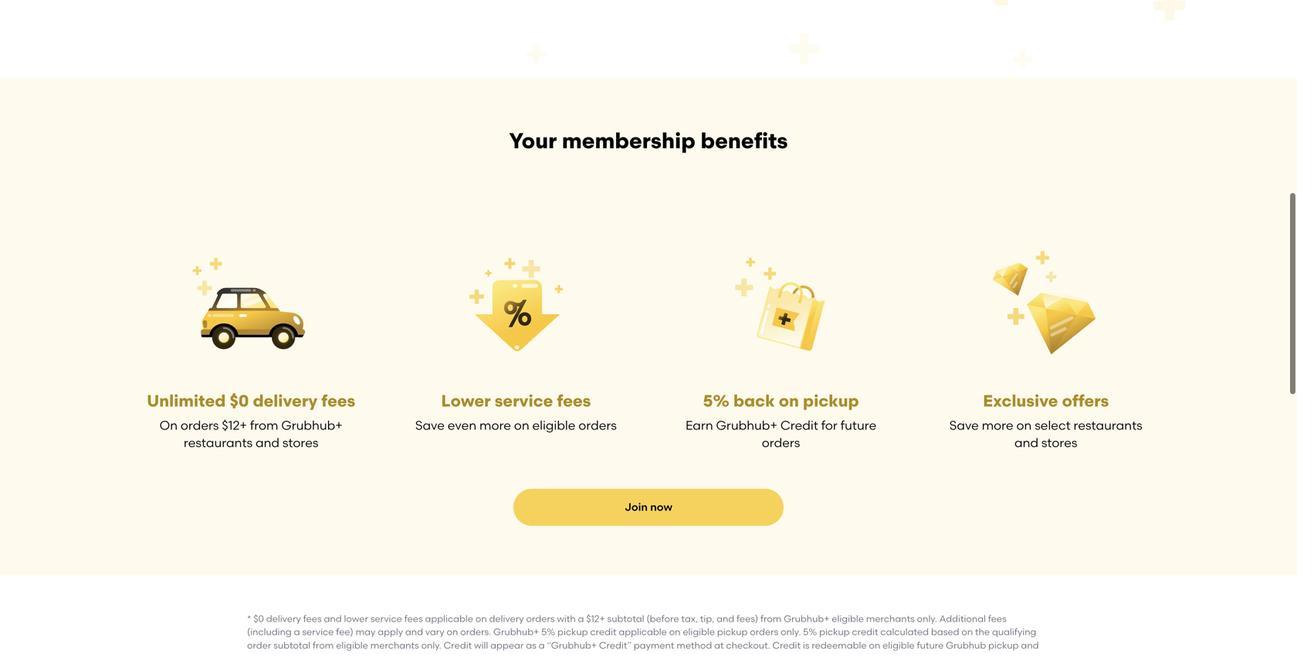 Task type: locate. For each thing, give the bounding box(es) containing it.
service left the fee)
[[302, 626, 334, 638]]

$0 inside * $0 delivery fees and lower service fees applicable on delivery orders with a $12+ subtotal (before tax, tip, and fees) from grubhub+ eligible merchants only. additional fees (including a service fee) may apply and vary on orders. grubhub+ 5% pickup credit applicable on eligible pickup orders only. 5% pickup credit calculated based on the qualifying order subtotal from eligible merchants only. credit will appear as a "grubhub+ credit" payment method at checkout. credit is redeemable on eligible future grubhub pickup and delivery orders only. credit is not transferable, may not be exchanged for cash, expires 90 days after most recent credit is issued, may not be applied toward purchases contain
[[254, 613, 264, 624]]

not down redeemable
[[843, 653, 858, 654]]

1 horizontal spatial for
[[821, 418, 838, 433]]

0 vertical spatial for
[[821, 418, 838, 433]]

0 horizontal spatial applicable
[[425, 613, 473, 624]]

$0 right *
[[254, 613, 264, 624]]

is
[[803, 640, 810, 651], [368, 653, 374, 654], [779, 653, 786, 654]]

1 horizontal spatial more
[[982, 418, 1014, 433]]

lower
[[344, 613, 368, 624]]

2 save from the left
[[950, 418, 979, 433]]

1 vertical spatial $12+
[[586, 613, 605, 624]]

on down exclusive on the bottom right of page
[[1017, 418, 1032, 433]]

1 more from the left
[[480, 418, 511, 433]]

2 horizontal spatial service
[[495, 391, 553, 411]]

pickup
[[803, 391, 859, 411], [558, 626, 588, 638], [717, 626, 748, 638], [819, 626, 850, 638], [988, 640, 1019, 651]]

0 horizontal spatial 5%
[[541, 626, 555, 638]]

not
[[377, 653, 391, 654], [475, 653, 490, 654], [843, 653, 858, 654]]

1 horizontal spatial 5%
[[703, 391, 730, 411]]

after
[[671, 653, 692, 654]]

on up "applied"
[[869, 640, 880, 651]]

applicable up payment
[[619, 626, 667, 638]]

at
[[714, 640, 724, 651]]

more
[[480, 418, 511, 433], [982, 418, 1014, 433]]

credit
[[590, 626, 617, 638], [852, 626, 878, 638], [751, 653, 777, 654]]

delivery inside "unlimited $0 delivery fees on orders $12+ from grubhub+ restaurants and stores"
[[253, 391, 318, 411]]

"grubhub+
[[547, 640, 597, 651]]

future
[[841, 418, 877, 433], [917, 640, 944, 651]]

(including
[[247, 626, 292, 638]]

select
[[1035, 418, 1071, 433]]

1 horizontal spatial from
[[313, 640, 334, 651]]

0 horizontal spatial more
[[480, 418, 511, 433]]

for
[[821, 418, 838, 433], [559, 653, 571, 654]]

0 horizontal spatial may
[[356, 626, 376, 638]]

1 horizontal spatial stores
[[1042, 435, 1078, 450]]

1 vertical spatial restaurants
[[184, 435, 253, 450]]

1 save from the left
[[415, 418, 445, 433]]

2 stores from the left
[[1042, 435, 1078, 450]]

pickup right back
[[803, 391, 859, 411]]

0 horizontal spatial future
[[841, 418, 877, 433]]

most
[[695, 653, 717, 654]]

1 vertical spatial subtotal
[[274, 640, 311, 651]]

a right with
[[578, 613, 584, 624]]

0 horizontal spatial subtotal
[[274, 640, 311, 651]]

0 horizontal spatial a
[[294, 626, 300, 638]]

0 vertical spatial service
[[495, 391, 553, 411]]

0 vertical spatial $0
[[230, 391, 249, 411]]

subtotal down (including
[[274, 640, 311, 651]]

and
[[256, 435, 280, 450], [1015, 435, 1039, 450], [324, 613, 342, 624], [717, 613, 734, 624], [405, 626, 423, 638], [1021, 640, 1039, 651]]

2 be from the left
[[860, 653, 872, 654]]

$12+ inside * $0 delivery fees and lower service fees applicable on delivery orders with a $12+ subtotal (before tax, tip, and fees) from grubhub+ eligible merchants only. additional fees (including a service fee) may apply and vary on orders. grubhub+ 5% pickup credit applicable on eligible pickup orders only. 5% pickup credit calculated based on the qualifying order subtotal from eligible merchants only. credit will appear as a "grubhub+ credit" payment method at checkout. credit is redeemable on eligible future grubhub pickup and delivery orders only. credit is not transferable, may not be exchanged for cash, expires 90 days after most recent credit is issued, may not be applied toward purchases contain
[[586, 613, 605, 624]]

1 vertical spatial $0
[[254, 613, 264, 624]]

restaurants
[[1074, 418, 1143, 433], [184, 435, 253, 450]]

orders
[[181, 418, 219, 433], [579, 418, 617, 433], [762, 435, 800, 450], [526, 613, 555, 624], [750, 626, 779, 638], [284, 653, 313, 654]]

be
[[492, 653, 504, 654], [860, 653, 872, 654]]

3 not from the left
[[843, 653, 858, 654]]

credit up redeemable
[[852, 626, 878, 638]]

offers
[[1062, 391, 1109, 411]]

0 vertical spatial subtotal
[[607, 613, 644, 624]]

merchants down apply in the bottom of the page
[[370, 640, 419, 651]]

on
[[779, 391, 799, 411], [514, 418, 529, 433], [1017, 418, 1032, 433], [476, 613, 487, 624], [447, 626, 458, 638], [669, 626, 681, 638], [962, 626, 973, 638], [869, 640, 880, 651]]

pickup up redeemable
[[819, 626, 850, 638]]

additional
[[939, 613, 986, 624]]

$0 inside "unlimited $0 delivery fees on orders $12+ from grubhub+ restaurants and stores"
[[230, 391, 249, 411]]

vary
[[425, 626, 444, 638]]

credit up credit" in the left of the page
[[590, 626, 617, 638]]

1 horizontal spatial subtotal
[[607, 613, 644, 624]]

0 vertical spatial a
[[578, 613, 584, 624]]

grubhub+ inside "unlimited $0 delivery fees on orders $12+ from grubhub+ restaurants and stores"
[[281, 418, 343, 433]]

$12+ inside "unlimited $0 delivery fees on orders $12+ from grubhub+ restaurants and stores"
[[222, 418, 247, 433]]

is down the lower
[[368, 653, 374, 654]]

$0
[[230, 391, 249, 411], [254, 613, 264, 624]]

5% up earn
[[703, 391, 730, 411]]

restaurants down unlimited
[[184, 435, 253, 450]]

0 horizontal spatial save
[[415, 418, 445, 433]]

more down exclusive on the bottom right of page
[[982, 418, 1014, 433]]

0 horizontal spatial be
[[492, 653, 504, 654]]

redeemable
[[812, 640, 867, 651]]

eligible
[[532, 418, 576, 433], [832, 613, 864, 624], [683, 626, 715, 638], [336, 640, 368, 651], [883, 640, 915, 651]]

calculated
[[881, 626, 929, 638]]

on right back
[[779, 391, 799, 411]]

$0 for *
[[254, 613, 264, 624]]

a right (including
[[294, 626, 300, 638]]

be left "applied"
[[860, 653, 872, 654]]

fees)
[[737, 613, 758, 624]]

golden car with grubhub+ style sparkles left in a trail behind it image
[[145, 231, 358, 378]]

and inside exclusive offers save more on select restaurants and stores
[[1015, 435, 1039, 450]]

1 vertical spatial service
[[370, 613, 402, 624]]

with
[[557, 613, 576, 624]]

grubhub
[[946, 640, 986, 651]]

on right even
[[514, 418, 529, 433]]

1 vertical spatial from
[[761, 613, 782, 624]]

$12+ down unlimited
[[222, 418, 247, 433]]

may down the lower
[[356, 626, 376, 638]]

restaurants down offers
[[1074, 418, 1143, 433]]

membership
[[562, 128, 696, 154]]

2 horizontal spatial not
[[843, 653, 858, 654]]

transferable,
[[394, 653, 451, 654]]

0 vertical spatial from
[[250, 418, 278, 433]]

1 horizontal spatial $0
[[254, 613, 264, 624]]

2 more from the left
[[982, 418, 1014, 433]]

may down orders.
[[453, 653, 473, 654]]

not down apply in the bottom of the page
[[377, 653, 391, 654]]

1 vertical spatial future
[[917, 640, 944, 651]]

5%
[[703, 391, 730, 411], [541, 626, 555, 638], [803, 626, 817, 638]]

lower service fees save even more on eligible orders
[[415, 391, 617, 433]]

merchants
[[866, 613, 915, 624], [370, 640, 419, 651]]

2 vertical spatial from
[[313, 640, 334, 651]]

credit
[[781, 418, 818, 433], [444, 640, 472, 651], [773, 640, 801, 651], [337, 653, 366, 654]]

2 horizontal spatial a
[[578, 613, 584, 624]]

1 horizontal spatial be
[[860, 653, 872, 654]]

0 horizontal spatial restaurants
[[184, 435, 253, 450]]

2 not from the left
[[475, 653, 490, 654]]

2 horizontal spatial credit
[[852, 626, 878, 638]]

may
[[356, 626, 376, 638], [453, 653, 473, 654], [821, 653, 841, 654]]

from
[[250, 418, 278, 433], [761, 613, 782, 624], [313, 640, 334, 651]]

golden paper bag with a plus sign is surrounded by grubhub+ sparkles image
[[675, 231, 888, 378]]

the
[[975, 626, 990, 638]]

is left the issued,
[[779, 653, 786, 654]]

checkout.
[[726, 640, 770, 651]]

fees inside lower service fees save even more on eligible orders
[[557, 391, 591, 411]]

service right lower
[[495, 391, 553, 411]]

5% up "grubhub+
[[541, 626, 555, 638]]

method
[[677, 640, 712, 651]]

and inside "unlimited $0 delivery fees on orders $12+ from grubhub+ restaurants and stores"
[[256, 435, 280, 450]]

0 vertical spatial future
[[841, 418, 877, 433]]

your
[[509, 128, 557, 154]]

5% up the issued,
[[803, 626, 817, 638]]

exchanged
[[506, 653, 557, 654]]

0 horizontal spatial for
[[559, 653, 571, 654]]

a right as
[[539, 640, 545, 651]]

save
[[415, 418, 445, 433], [950, 418, 979, 433]]

applicable
[[425, 613, 473, 624], [619, 626, 667, 638]]

0 horizontal spatial not
[[377, 653, 391, 654]]

on inside exclusive offers save more on select restaurants and stores
[[1017, 418, 1032, 433]]

service
[[495, 391, 553, 411], [370, 613, 402, 624], [302, 626, 334, 638]]

subtotal
[[607, 613, 644, 624], [274, 640, 311, 651]]

1 horizontal spatial restaurants
[[1074, 418, 1143, 433]]

stores inside "unlimited $0 delivery fees on orders $12+ from grubhub+ restaurants and stores"
[[283, 435, 318, 450]]

is up the issued,
[[803, 640, 810, 651]]

qualifying
[[992, 626, 1036, 638]]

1 vertical spatial merchants
[[370, 640, 419, 651]]

credit down checkout. on the right
[[751, 653, 777, 654]]

service up apply in the bottom of the page
[[370, 613, 402, 624]]

fees
[[321, 391, 355, 411], [557, 391, 591, 411], [303, 613, 322, 624], [404, 613, 423, 624], [988, 613, 1007, 624]]

expires
[[600, 653, 632, 654]]

1 horizontal spatial a
[[539, 640, 545, 651]]

orders inside "unlimited $0 delivery fees on orders $12+ from grubhub+ restaurants and stores"
[[181, 418, 219, 433]]

save inside exclusive offers save more on select restaurants and stores
[[950, 418, 979, 433]]

1 horizontal spatial credit
[[751, 653, 777, 654]]

be down appear
[[492, 653, 504, 654]]

$0 right unlimited
[[230, 391, 249, 411]]

0 horizontal spatial from
[[250, 418, 278, 433]]

$12+
[[222, 418, 247, 433], [586, 613, 605, 624]]

1 horizontal spatial future
[[917, 640, 944, 651]]

0 horizontal spatial stores
[[283, 435, 318, 450]]

1 vertical spatial a
[[294, 626, 300, 638]]

1 horizontal spatial not
[[475, 653, 490, 654]]

may down redeemable
[[821, 653, 841, 654]]

1 horizontal spatial applicable
[[619, 626, 667, 638]]

delivery
[[253, 391, 318, 411], [266, 613, 301, 624], [489, 613, 524, 624], [247, 653, 282, 654]]

on
[[160, 418, 178, 433]]

days
[[647, 653, 668, 654]]

0 vertical spatial applicable
[[425, 613, 473, 624]]

exclusive offers save more on select restaurants and stores
[[950, 391, 1143, 450]]

merchants up calculated
[[866, 613, 915, 624]]

1 horizontal spatial save
[[950, 418, 979, 433]]

apply
[[378, 626, 403, 638]]

a
[[578, 613, 584, 624], [294, 626, 300, 638], [539, 640, 545, 651]]

on inside lower service fees save even more on eligible orders
[[514, 418, 529, 433]]

orders inside the 5% back on pickup earn grubhub+ credit for future orders
[[762, 435, 800, 450]]

1 be from the left
[[492, 653, 504, 654]]

0 horizontal spatial $0
[[230, 391, 249, 411]]

0 horizontal spatial $12+
[[222, 418, 247, 433]]

0 vertical spatial restaurants
[[1074, 418, 1143, 433]]

cash,
[[573, 653, 598, 654]]

subtotal up credit" in the left of the page
[[607, 613, 644, 624]]

more inside exclusive offers save more on select restaurants and stores
[[982, 418, 1014, 433]]

only.
[[917, 613, 937, 624], [781, 626, 801, 638], [421, 640, 441, 651], [315, 653, 335, 654]]

$12+ right with
[[586, 613, 605, 624]]

1 horizontal spatial $12+
[[586, 613, 605, 624]]

1 horizontal spatial merchants
[[866, 613, 915, 624]]

2 horizontal spatial may
[[821, 653, 841, 654]]

based
[[931, 626, 959, 638]]

stores
[[283, 435, 318, 450], [1042, 435, 1078, 450]]

2 vertical spatial service
[[302, 626, 334, 638]]

$0 for unlimited
[[230, 391, 249, 411]]

1 vertical spatial applicable
[[619, 626, 667, 638]]

applicable up vary
[[425, 613, 473, 624]]

issued,
[[788, 653, 819, 654]]

not down will
[[475, 653, 490, 654]]

* $0 delivery fees and lower service fees applicable on delivery orders with a $12+ subtotal (before tax, tip, and fees) from grubhub+ eligible merchants only. additional fees (including a service fee) may apply and vary on orders. grubhub+ 5% pickup credit applicable on eligible pickup orders only. 5% pickup credit calculated based on the qualifying order subtotal from eligible merchants only. credit will appear as a "grubhub+ credit" payment method at checkout. credit is redeemable on eligible future grubhub pickup and delivery orders only. credit is not transferable, may not be exchanged for cash, expires 90 days after most recent credit is issued, may not be applied toward purchases contain
[[247, 613, 1042, 654]]

more right even
[[480, 418, 511, 433]]

more inside lower service fees save even more on eligible orders
[[480, 418, 511, 433]]

restaurants inside exclusive offers save more on select restaurants and stores
[[1074, 418, 1143, 433]]

back
[[734, 391, 775, 411]]

1 vertical spatial for
[[559, 653, 571, 654]]

unlimited $0 delivery fees on orders $12+ from grubhub+ restaurants and stores
[[147, 391, 355, 450]]

1 stores from the left
[[283, 435, 318, 450]]

grubhub+
[[281, 418, 343, 433], [716, 418, 778, 433], [784, 613, 830, 624], [493, 626, 539, 638]]

5% inside the 5% back on pickup earn grubhub+ credit for future orders
[[703, 391, 730, 411]]

0 vertical spatial $12+
[[222, 418, 247, 433]]



Task type: vqa. For each thing, say whether or not it's contained in the screenshot.
the top service
yes



Task type: describe. For each thing, give the bounding box(es) containing it.
benefits
[[701, 128, 788, 154]]

1 horizontal spatial service
[[370, 613, 402, 624]]

restaurants inside "unlimited $0 delivery fees on orders $12+ from grubhub+ restaurants and stores"
[[184, 435, 253, 450]]

pickup up the at
[[717, 626, 748, 638]]

eligible inside lower service fees save even more on eligible orders
[[532, 418, 576, 433]]

pickup inside the 5% back on pickup earn grubhub+ credit for future orders
[[803, 391, 859, 411]]

on inside the 5% back on pickup earn grubhub+ credit for future orders
[[779, 391, 799, 411]]

golden arrow with a percentage sign within points down and is surrounded by grubhub+ sparkles image
[[410, 231, 623, 378]]

0 vertical spatial merchants
[[866, 613, 915, 624]]

0 horizontal spatial credit
[[590, 626, 617, 638]]

grubhub+ inside the 5% back on pickup earn grubhub+ credit for future orders
[[716, 418, 778, 433]]

0 horizontal spatial is
[[368, 653, 374, 654]]

1 horizontal spatial is
[[779, 653, 786, 654]]

on right vary
[[447, 626, 458, 638]]

on down the (before
[[669, 626, 681, 638]]

tax,
[[681, 613, 698, 624]]

pickup down qualifying
[[988, 640, 1019, 651]]

2 horizontal spatial from
[[761, 613, 782, 624]]

golden diamond with grubhub+ sparkles around it image
[[940, 231, 1153, 378]]

join
[[625, 500, 648, 514]]

90
[[634, 653, 645, 654]]

credit"
[[599, 640, 632, 651]]

as
[[526, 640, 536, 651]]

2 vertical spatial a
[[539, 640, 545, 651]]

1 horizontal spatial may
[[453, 653, 473, 654]]

pickup up "grubhub+
[[558, 626, 588, 638]]

future inside * $0 delivery fees and lower service fees applicable on delivery orders with a $12+ subtotal (before tax, tip, and fees) from grubhub+ eligible merchants only. additional fees (including a service fee) may apply and vary on orders. grubhub+ 5% pickup credit applicable on eligible pickup orders only. 5% pickup credit calculated based on the qualifying order subtotal from eligible merchants only. credit will appear as a "grubhub+ credit" payment method at checkout. credit is redeemable on eligible future grubhub pickup and delivery orders only. credit is not transferable, may not be exchanged for cash, expires 90 days after most recent credit is issued, may not be applied toward purchases contain
[[917, 640, 944, 651]]

now
[[650, 500, 672, 514]]

earn
[[686, 418, 713, 433]]

tip,
[[700, 613, 714, 624]]

payment
[[634, 640, 674, 651]]

1 not from the left
[[377, 653, 391, 654]]

stores inside exclusive offers save more on select restaurants and stores
[[1042, 435, 1078, 450]]

future inside the 5% back on pickup earn grubhub+ credit for future orders
[[841, 418, 877, 433]]

exclusive
[[983, 391, 1058, 411]]

service inside lower service fees save even more on eligible orders
[[495, 391, 553, 411]]

join now button
[[513, 489, 784, 526]]

will
[[474, 640, 488, 651]]

applied
[[874, 653, 908, 654]]

on up grubhub at right bottom
[[962, 626, 973, 638]]

for inside * $0 delivery fees and lower service fees applicable on delivery orders with a $12+ subtotal (before tax, tip, and fees) from grubhub+ eligible merchants only. additional fees (including a service fee) may apply and vary on orders. grubhub+ 5% pickup credit applicable on eligible pickup orders only. 5% pickup credit calculated based on the qualifying order subtotal from eligible merchants only. credit will appear as a "grubhub+ credit" payment method at checkout. credit is redeemable on eligible future grubhub pickup and delivery orders only. credit is not transferable, may not be exchanged for cash, expires 90 days after most recent credit is issued, may not be applied toward purchases contain
[[559, 653, 571, 654]]

*
[[247, 613, 251, 624]]

(before
[[647, 613, 679, 624]]

recent
[[719, 653, 748, 654]]

2 horizontal spatial 5%
[[803, 626, 817, 638]]

2 horizontal spatial is
[[803, 640, 810, 651]]

fee)
[[336, 626, 353, 638]]

5% back on pickup earn grubhub+ credit for future orders
[[686, 391, 877, 450]]

save inside lower service fees save even more on eligible orders
[[415, 418, 445, 433]]

on up orders.
[[476, 613, 487, 624]]

0 horizontal spatial merchants
[[370, 640, 419, 651]]

fees inside "unlimited $0 delivery fees on orders $12+ from grubhub+ restaurants and stores"
[[321, 391, 355, 411]]

credit inside the 5% back on pickup earn grubhub+ credit for future orders
[[781, 418, 818, 433]]

order
[[247, 640, 271, 651]]

for inside the 5% back on pickup earn grubhub+ credit for future orders
[[821, 418, 838, 433]]

even
[[448, 418, 477, 433]]

your membership benefits
[[509, 128, 788, 154]]

unlimited
[[147, 391, 226, 411]]

orders.
[[460, 626, 491, 638]]

purchases
[[945, 653, 992, 654]]

orders inside lower service fees save even more on eligible orders
[[579, 418, 617, 433]]

0 horizontal spatial service
[[302, 626, 334, 638]]

toward
[[911, 653, 943, 654]]

from inside "unlimited $0 delivery fees on orders $12+ from grubhub+ restaurants and stores"
[[250, 418, 278, 433]]

appear
[[490, 640, 524, 651]]

join now
[[625, 500, 672, 514]]

lower
[[441, 391, 491, 411]]



